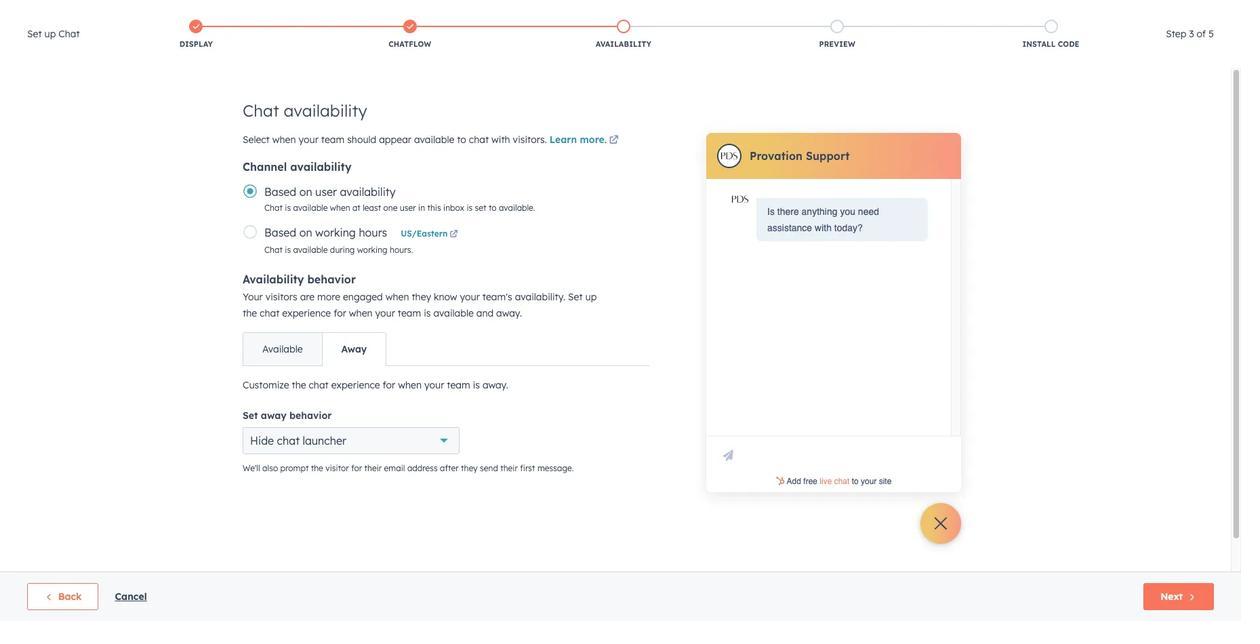 Task type: vqa. For each thing, say whether or not it's contained in the screenshot.
the leftmost the
yes



Task type: describe. For each thing, give the bounding box(es) containing it.
install code list item
[[945, 17, 1158, 52]]

chatflow
[[389, 39, 431, 49]]

inbox
[[444, 203, 465, 213]]

1 vertical spatial they
[[461, 463, 478, 473]]

anything
[[802, 206, 838, 217]]

1 horizontal spatial the
[[292, 379, 306, 391]]

3
[[1190, 28, 1195, 40]]

appear
[[379, 134, 412, 146]]

agent says: is there anything you need assistance with today? element
[[768, 203, 918, 236]]

1 their from the left
[[365, 463, 382, 473]]

your
[[243, 291, 263, 303]]

us/eastern link
[[401, 229, 460, 241]]

chat availability
[[243, 100, 367, 121]]

install
[[1023, 39, 1056, 49]]

display completed list item
[[89, 17, 303, 52]]

2 vertical spatial team
[[447, 379, 470, 391]]

next
[[1161, 591, 1183, 603]]

team inside availability behavior your visitors are more engaged when they know your team's availability. set up the chat experience for when your team is available and away.
[[398, 307, 421, 319]]

least
[[363, 203, 381, 213]]

set up chat
[[27, 28, 80, 40]]

is
[[768, 206, 775, 217]]

1 horizontal spatial working
[[357, 245, 388, 255]]

launcher
[[303, 434, 346, 448]]

assistance
[[768, 222, 813, 233]]

visitors
[[266, 291, 298, 303]]

code
[[1059, 39, 1080, 49]]

know
[[434, 291, 458, 303]]

channel
[[243, 160, 287, 174]]

chat for chat availability
[[243, 100, 279, 121]]

on for working
[[300, 226, 312, 239]]

availability for channel availability
[[290, 160, 352, 174]]

message.
[[538, 463, 574, 473]]

away. inside availability behavior your visitors are more engaged when they know your team's availability. set up the chat experience for when your team is available and away.
[[496, 307, 522, 319]]

visitor
[[326, 463, 349, 473]]

2 horizontal spatial for
[[383, 379, 396, 391]]

also
[[262, 463, 278, 473]]

1 vertical spatial experience
[[331, 379, 380, 391]]

the inside availability behavior your visitors are more engaged when they know your team's availability. set up the chat experience for when your team is available and away.
[[243, 307, 257, 319]]

we'll also prompt the visitor for their email address after they send their first message.
[[243, 463, 574, 473]]

0 horizontal spatial with
[[492, 134, 510, 146]]

hide chat launcher button
[[243, 427, 460, 454]]

5
[[1209, 28, 1215, 40]]

customize
[[243, 379, 289, 391]]

next button
[[1144, 583, 1215, 610]]

is inside availability behavior your visitors are more engaged when they know your team's availability. set up the chat experience for when your team is available and away.
[[424, 307, 431, 319]]

availability list item
[[517, 17, 731, 52]]

at
[[353, 203, 361, 213]]

settings image
[[1037, 6, 1050, 18]]

display
[[180, 39, 213, 49]]

are
[[300, 291, 315, 303]]

select when your team should appear available to chat with visitors.
[[243, 134, 547, 146]]

link opens in a new window image for based on working hours
[[450, 229, 458, 241]]

preview list item
[[731, 17, 945, 52]]

visitors.
[[513, 134, 547, 146]]

with inside is there anything you need assistance with today?
[[815, 222, 832, 233]]

engaged
[[343, 291, 383, 303]]

for inside availability behavior your visitors are more engaged when they know your team's availability. set up the chat experience for when your team is available and away.
[[334, 307, 346, 319]]

away
[[261, 410, 287, 422]]

chat left visitors. on the left top
[[469, 134, 489, 146]]

cancel
[[115, 591, 147, 603]]

0 horizontal spatial user
[[315, 185, 337, 199]]

hours
[[359, 226, 387, 239]]

availability behavior your visitors are more engaged when they know your team's availability. set up the chat experience for when your team is available and away.
[[243, 273, 597, 319]]

2 vertical spatial for
[[351, 463, 362, 473]]

install code
[[1023, 39, 1080, 49]]

hide chat launcher
[[250, 434, 346, 448]]

back button
[[27, 583, 99, 610]]

2 vertical spatial the
[[311, 463, 323, 473]]

customize the chat experience for when your team is away.
[[243, 379, 509, 391]]

provation support
[[750, 149, 850, 163]]

available link
[[243, 333, 322, 366]]

provation
[[750, 149, 803, 163]]

chat inside popup button
[[277, 434, 300, 448]]

chat inside availability behavior your visitors are more engaged when they know your team's availability. set up the chat experience for when your team is available and away.
[[260, 307, 280, 319]]

availability.
[[515, 291, 566, 303]]

set for set away behavior
[[243, 410, 258, 422]]

they inside availability behavior your visitors are more engaged when they know your team's availability. set up the chat experience for when your team is available and away.
[[412, 291, 431, 303]]

team's
[[483, 291, 513, 303]]

today?
[[835, 222, 863, 233]]

chat is available when at least one user in this inbox is set to available.
[[264, 203, 535, 213]]

address
[[408, 463, 438, 473]]

based on working hours
[[264, 226, 387, 239]]

channel availability
[[243, 160, 352, 174]]



Task type: locate. For each thing, give the bounding box(es) containing it.
their left email
[[365, 463, 382, 473]]

0 vertical spatial they
[[412, 291, 431, 303]]

0 vertical spatial based
[[264, 185, 297, 199]]

on
[[300, 185, 312, 199], [300, 226, 312, 239]]

link opens in a new window image for select when your team should appear available to chat with visitors.
[[609, 133, 619, 149]]

set
[[27, 28, 42, 40], [568, 291, 583, 303], [243, 410, 258, 422]]

experience down away at the bottom
[[331, 379, 380, 391]]

available.
[[499, 203, 535, 213]]

settings link
[[1035, 4, 1052, 18]]

for down away link
[[383, 379, 396, 391]]

0 vertical spatial availability
[[596, 39, 652, 49]]

on up 'chat is available during working hours.'
[[300, 226, 312, 239]]

more.
[[580, 134, 607, 146]]

2 vertical spatial set
[[243, 410, 258, 422]]

learn more. link
[[550, 133, 621, 149]]

list containing display
[[89, 17, 1158, 52]]

0 horizontal spatial the
[[243, 307, 257, 319]]

1 horizontal spatial team
[[398, 307, 421, 319]]

availability for availability behavior your visitors are more engaged when they know your team's availability. set up the chat experience for when your team is available and away.
[[243, 273, 304, 286]]

2 on from the top
[[300, 226, 312, 239]]

0 vertical spatial for
[[334, 307, 346, 319]]

availability inside availability behavior your visitors are more engaged when they know your team's availability. set up the chat experience for when your team is available and away.
[[243, 273, 304, 286]]

available
[[262, 343, 303, 355]]

0 vertical spatial working
[[315, 226, 356, 239]]

first
[[520, 463, 535, 473]]

based for based on working hours
[[264, 226, 297, 239]]

prompt
[[280, 463, 309, 473]]

working up 'chat is available during working hours.'
[[315, 226, 356, 239]]

chat for chat is available during working hours.
[[264, 245, 283, 255]]

behavior inside availability behavior your visitors are more engaged when they know your team's availability. set up the chat experience for when your team is available and away.
[[308, 273, 356, 286]]

away
[[342, 343, 367, 355]]

up inside availability behavior your visitors are more engaged when they know your team's availability. set up the chat experience for when your team is available and away.
[[586, 291, 597, 303]]

1 vertical spatial on
[[300, 226, 312, 239]]

set away behavior
[[243, 410, 332, 422]]

based for based on user availability
[[264, 185, 297, 199]]

availability up the should
[[284, 100, 367, 121]]

based on user availability
[[264, 185, 396, 199]]

0 vertical spatial the
[[243, 307, 257, 319]]

chat down visitors
[[260, 307, 280, 319]]

menu
[[897, 0, 1226, 22]]

based down channel at the top
[[264, 185, 297, 199]]

set inside availability behavior your visitors are more engaged when they know your team's availability. set up the chat experience for when your team is available and away.
[[568, 291, 583, 303]]

step
[[1167, 28, 1187, 40]]

select
[[243, 134, 270, 146]]

set inside heading
[[27, 28, 42, 40]]

search button
[[1207, 28, 1230, 52]]

user
[[315, 185, 337, 199], [400, 203, 416, 213]]

they left know
[[412, 291, 431, 303]]

chatflow completed list item
[[303, 17, 517, 52]]

1 vertical spatial team
[[398, 307, 421, 319]]

0 vertical spatial with
[[492, 134, 510, 146]]

behavior
[[308, 273, 356, 286], [290, 410, 332, 422]]

the down your
[[243, 307, 257, 319]]

1 horizontal spatial set
[[243, 410, 258, 422]]

0 vertical spatial team
[[321, 134, 345, 146]]

0 vertical spatial behavior
[[308, 273, 356, 286]]

is
[[285, 203, 291, 213], [467, 203, 473, 213], [285, 245, 291, 255], [424, 307, 431, 319], [473, 379, 480, 391]]

1 based from the top
[[264, 185, 297, 199]]

0 vertical spatial availability
[[284, 100, 367, 121]]

working down hours at the top left of the page
[[357, 245, 388, 255]]

when
[[272, 134, 296, 146], [330, 203, 350, 213], [386, 291, 409, 303], [349, 307, 373, 319], [398, 379, 422, 391]]

to right appear
[[457, 134, 467, 146]]

available inside availability behavior your visitors are more engaged when they know your team's availability. set up the chat experience for when your team is available and away.
[[434, 307, 474, 319]]

back
[[58, 591, 82, 603]]

chat
[[59, 28, 80, 40], [243, 100, 279, 121], [264, 203, 283, 213], [264, 245, 283, 255]]

we'll
[[243, 463, 260, 473]]

their left first
[[501, 463, 518, 473]]

step 3 of 5
[[1167, 28, 1215, 40]]

availability up least
[[340, 185, 396, 199]]

with left visitors. on the left top
[[492, 134, 510, 146]]

link opens in a new window image
[[609, 133, 619, 149], [450, 229, 458, 241], [450, 231, 458, 239]]

learn more.
[[550, 134, 607, 146]]

and
[[477, 307, 494, 319]]

for down more
[[334, 307, 346, 319]]

chat up set away behavior at the left of the page
[[309, 379, 329, 391]]

to
[[457, 134, 467, 146], [489, 203, 497, 213]]

0 vertical spatial away.
[[496, 307, 522, 319]]

user down channel availability
[[315, 185, 337, 199]]

support
[[806, 149, 850, 163]]

with down anything
[[815, 222, 832, 233]]

1 horizontal spatial user
[[400, 203, 416, 213]]

your
[[299, 134, 319, 146], [460, 291, 480, 303], [375, 307, 395, 319], [425, 379, 444, 391]]

1 horizontal spatial their
[[501, 463, 518, 473]]

up inside heading
[[44, 28, 56, 40]]

0 horizontal spatial up
[[44, 28, 56, 40]]

0 horizontal spatial for
[[334, 307, 346, 319]]

0 vertical spatial up
[[44, 28, 56, 40]]

2 vertical spatial availability
[[340, 185, 396, 199]]

1 vertical spatial with
[[815, 222, 832, 233]]

the
[[243, 307, 257, 319], [292, 379, 306, 391], [311, 463, 323, 473]]

0 vertical spatial on
[[300, 185, 312, 199]]

2 based from the top
[[264, 226, 297, 239]]

set
[[475, 203, 487, 213]]

during
[[330, 245, 355, 255]]

0 horizontal spatial to
[[457, 134, 467, 146]]

availability for availability
[[596, 39, 652, 49]]

set for set up chat
[[27, 28, 42, 40]]

1 horizontal spatial availability
[[596, 39, 652, 49]]

behavior up the hide chat launcher
[[290, 410, 332, 422]]

1 vertical spatial set
[[568, 291, 583, 303]]

experience down are
[[282, 307, 331, 319]]

1 horizontal spatial to
[[489, 203, 497, 213]]

for
[[334, 307, 346, 319], [383, 379, 396, 391], [351, 463, 362, 473]]

availability for chat availability
[[284, 100, 367, 121]]

in
[[419, 203, 425, 213]]

link opens in a new window image inside us/eastern link
[[450, 231, 458, 239]]

should
[[347, 134, 377, 146]]

available
[[414, 134, 455, 146], [293, 203, 328, 213], [293, 245, 328, 255], [434, 307, 474, 319]]

experience
[[282, 307, 331, 319], [331, 379, 380, 391]]

away.
[[496, 307, 522, 319], [483, 379, 509, 391]]

0 horizontal spatial availability
[[243, 273, 304, 286]]

you
[[841, 206, 856, 217]]

they
[[412, 291, 431, 303], [461, 463, 478, 473]]

availability
[[284, 100, 367, 121], [290, 160, 352, 174], [340, 185, 396, 199]]

1 vertical spatial for
[[383, 379, 396, 391]]

one
[[384, 203, 398, 213]]

1 vertical spatial to
[[489, 203, 497, 213]]

1 vertical spatial behavior
[[290, 410, 332, 422]]

2 horizontal spatial team
[[447, 379, 470, 391]]

for right visitor
[[351, 463, 362, 473]]

1 vertical spatial up
[[586, 291, 597, 303]]

0 vertical spatial experience
[[282, 307, 331, 319]]

more
[[317, 291, 341, 303]]

chat
[[469, 134, 489, 146], [260, 307, 280, 319], [309, 379, 329, 391], [277, 434, 300, 448]]

0 horizontal spatial they
[[412, 291, 431, 303]]

search image
[[1213, 35, 1223, 45]]

2 horizontal spatial the
[[311, 463, 323, 473]]

us/eastern
[[401, 229, 448, 239]]

0 vertical spatial user
[[315, 185, 337, 199]]

preview
[[820, 39, 856, 49]]

need
[[859, 206, 880, 217]]

chat inside heading
[[59, 28, 80, 40]]

away link
[[322, 333, 386, 366]]

available right appear
[[414, 134, 455, 146]]

availability inside list item
[[596, 39, 652, 49]]

the left visitor
[[311, 463, 323, 473]]

chat is available during working hours.
[[264, 245, 413, 255]]

tab list
[[243, 332, 387, 366]]

availability
[[596, 39, 652, 49], [243, 273, 304, 286]]

menu item
[[1053, 0, 1079, 22]]

2 their from the left
[[501, 463, 518, 473]]

0 vertical spatial set
[[27, 28, 42, 40]]

1 horizontal spatial they
[[461, 463, 478, 473]]

1 vertical spatial user
[[400, 203, 416, 213]]

learn
[[550, 134, 577, 146]]

Search HubSpot search field
[[1051, 28, 1217, 52]]

available down based on working hours
[[293, 245, 328, 255]]

their
[[365, 463, 382, 473], [501, 463, 518, 473]]

cancel button
[[115, 589, 147, 605]]

availability up based on user availability
[[290, 160, 352, 174]]

hours.
[[390, 245, 413, 255]]

0 horizontal spatial set
[[27, 28, 42, 40]]

experience inside availability behavior your visitors are more engaged when they know your team's availability. set up the chat experience for when your team is available and away.
[[282, 307, 331, 319]]

hide
[[250, 434, 274, 448]]

link opens in a new window image
[[609, 136, 619, 146]]

on down channel availability
[[300, 185, 312, 199]]

the up set away behavior at the left of the page
[[292, 379, 306, 391]]

1 vertical spatial the
[[292, 379, 306, 391]]

of
[[1197, 28, 1207, 40]]

chat for chat is available when at least one user in this inbox is set to available.
[[264, 203, 283, 213]]

tab list containing available
[[243, 332, 387, 366]]

after
[[440, 463, 459, 473]]

on for user
[[300, 185, 312, 199]]

there
[[778, 206, 799, 217]]

1 vertical spatial availability
[[243, 273, 304, 286]]

to right set
[[489, 203, 497, 213]]

1 on from the top
[[300, 185, 312, 199]]

1 horizontal spatial up
[[586, 291, 597, 303]]

this
[[428, 203, 441, 213]]

1 vertical spatial working
[[357, 245, 388, 255]]

with
[[492, 134, 510, 146], [815, 222, 832, 233]]

is there anything you need assistance with today?
[[768, 206, 880, 233]]

user left in in the left of the page
[[400, 203, 416, 213]]

2 horizontal spatial set
[[568, 291, 583, 303]]

list
[[89, 17, 1158, 52]]

1 vertical spatial away.
[[483, 379, 509, 391]]

they left send
[[461, 463, 478, 473]]

available down know
[[434, 307, 474, 319]]

available down based on user availability
[[293, 203, 328, 213]]

0 horizontal spatial team
[[321, 134, 345, 146]]

chat down set away behavior at the left of the page
[[277, 434, 300, 448]]

set up chat heading
[[27, 26, 80, 42]]

0 horizontal spatial working
[[315, 226, 356, 239]]

hubspot-live-chat-viral-iframe element
[[709, 475, 959, 489]]

0 horizontal spatial their
[[365, 463, 382, 473]]

0 vertical spatial to
[[457, 134, 467, 146]]

based
[[264, 185, 297, 199], [264, 226, 297, 239]]

1 horizontal spatial for
[[351, 463, 362, 473]]

email
[[384, 463, 405, 473]]

1 horizontal spatial with
[[815, 222, 832, 233]]

based up 'chat is available during working hours.'
[[264, 226, 297, 239]]

1 vertical spatial based
[[264, 226, 297, 239]]

behavior up more
[[308, 273, 356, 286]]

1 vertical spatial availability
[[290, 160, 352, 174]]

send
[[480, 463, 498, 473]]



